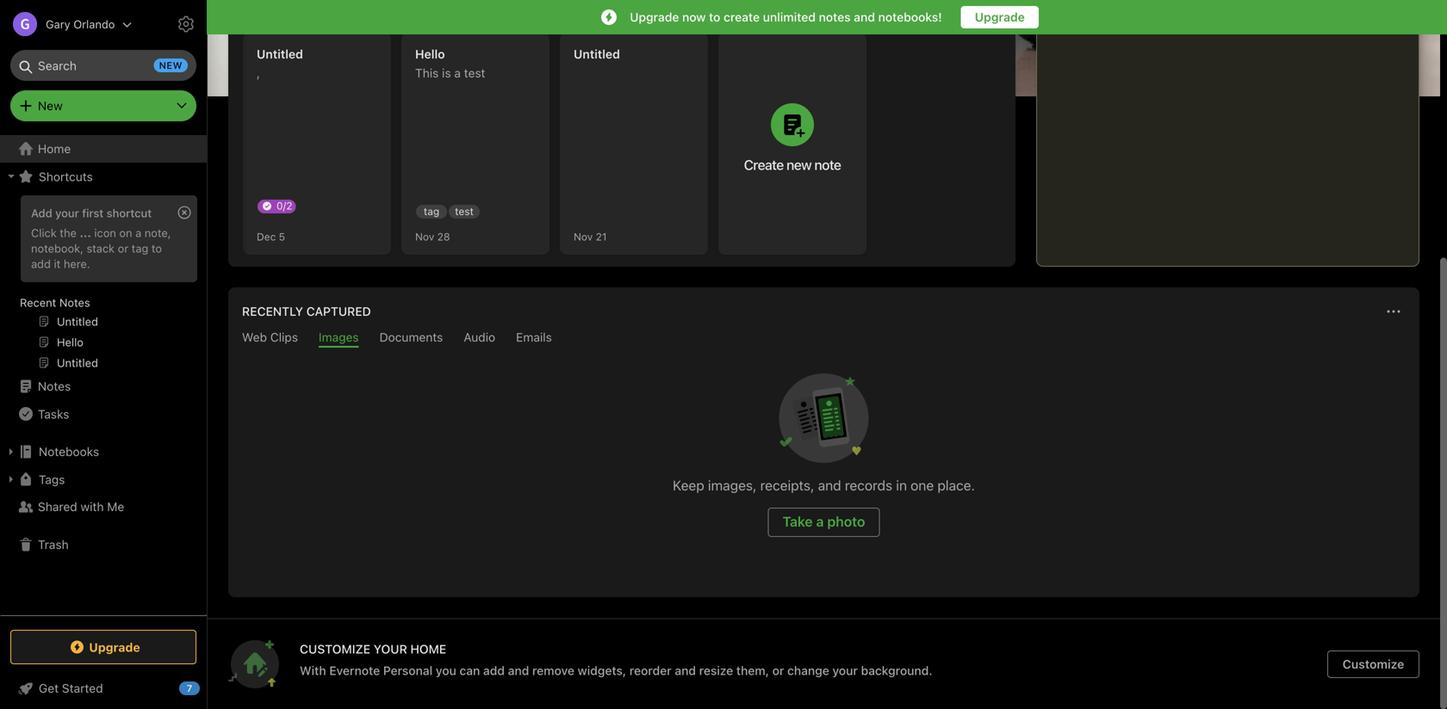 Task type: vqa. For each thing, say whether or not it's contained in the screenshot.
web.
no



Task type: locate. For each thing, give the bounding box(es) containing it.
widgets,
[[578, 664, 626, 678]]

More actions field
[[1382, 300, 1406, 324]]

add left it at top left
[[31, 257, 51, 270]]

2 vertical spatial a
[[816, 514, 824, 530]]

1 horizontal spatial to
[[709, 10, 720, 24]]

or
[[118, 242, 128, 255], [772, 664, 784, 678]]

and up the take a photo
[[818, 478, 841, 494]]

1 vertical spatial customize
[[1343, 658, 1404, 672]]

a inside icon on a note, notebook, stack or tag to add it here.
[[135, 226, 141, 239]]

settings image
[[176, 14, 196, 34]]

0 vertical spatial your
[[55, 207, 79, 220]]

images tab panel
[[228, 348, 1420, 598]]

icon
[[94, 226, 116, 239]]

hello
[[415, 47, 445, 61]]

keep images, receipts, and records in one place.
[[673, 478, 975, 494]]

1 vertical spatial notes
[[38, 379, 71, 394]]

0 horizontal spatial nov
[[415, 231, 434, 243]]

started
[[62, 682, 103, 696]]

new
[[38, 99, 63, 113]]

2 untitled from the left
[[574, 47, 620, 61]]

trash
[[38, 538, 69, 552]]

captured
[[306, 305, 371, 319]]

customize button
[[1326, 48, 1420, 76], [1327, 651, 1420, 679]]

0 vertical spatial or
[[118, 242, 128, 255]]

untitled for untitled ,
[[257, 47, 303, 61]]

them,
[[736, 664, 769, 678]]

nov
[[415, 231, 434, 243], [574, 231, 593, 243]]

a right is
[[454, 66, 461, 80]]

new down settings icon in the left top of the page
[[159, 60, 183, 71]]

your
[[374, 643, 407, 657]]

or inside icon on a note, notebook, stack or tag to add it here.
[[118, 242, 128, 255]]

recently captured
[[242, 305, 371, 319]]

1 horizontal spatial add
[[483, 664, 505, 678]]

tags button
[[0, 466, 206, 494]]

untitled for untitled
[[574, 47, 620, 61]]

0 vertical spatial notes
[[59, 296, 90, 309]]

to
[[709, 10, 720, 24], [152, 242, 162, 255]]

upgrade inside button
[[975, 10, 1025, 24]]

...
[[80, 226, 91, 239]]

0 vertical spatial test
[[464, 66, 485, 80]]

a
[[454, 66, 461, 80], [135, 226, 141, 239], [816, 514, 824, 530]]

0 vertical spatial new
[[159, 60, 183, 71]]

0 horizontal spatial or
[[118, 242, 128, 255]]

Start writing… text field
[[1051, 1, 1418, 252]]

0 vertical spatial a
[[454, 66, 461, 80]]

notes right recent
[[59, 296, 90, 309]]

1 horizontal spatial untitled
[[574, 47, 620, 61]]

1 horizontal spatial new
[[787, 157, 811, 173]]

gary orlando
[[46, 18, 115, 31]]

untitled
[[257, 47, 303, 61], [574, 47, 620, 61]]

or right "them,"
[[772, 664, 784, 678]]

a right on on the left of page
[[135, 226, 141, 239]]

and
[[854, 10, 875, 24], [818, 478, 841, 494], [508, 664, 529, 678], [675, 664, 696, 678]]

or down on on the left of page
[[118, 242, 128, 255]]

1 vertical spatial your
[[832, 664, 858, 678]]

good
[[228, 52, 270, 72]]

keep
[[673, 478, 704, 494]]

new button
[[10, 90, 196, 121]]

1 vertical spatial to
[[152, 242, 162, 255]]

untitled ,
[[257, 47, 303, 80]]

add
[[31, 257, 51, 270], [483, 664, 505, 678]]

1 vertical spatial new
[[787, 157, 811, 173]]

shared
[[38, 500, 77, 514]]

nov for nov 28
[[415, 231, 434, 243]]

1 horizontal spatial a
[[454, 66, 461, 80]]

0 horizontal spatial your
[[55, 207, 79, 220]]

your
[[55, 207, 79, 220], [832, 664, 858, 678]]

upgrade button
[[10, 631, 196, 665]]

0 horizontal spatial upgrade
[[89, 641, 140, 655]]

notes inside notes link
[[38, 379, 71, 394]]

take a photo button
[[768, 508, 880, 538]]

1 horizontal spatial your
[[832, 664, 858, 678]]

2 nov from the left
[[574, 231, 593, 243]]

your inside the customize your home with evernote personal you can add and remove widgets, reorder and resize them, or change your background.
[[832, 664, 858, 678]]

expand notebooks image
[[4, 445, 18, 459]]

here.
[[64, 257, 90, 270]]

a right take
[[816, 514, 824, 530]]

recently
[[242, 305, 303, 319]]

create new note tab panel
[[228, 17, 1016, 267]]

and left resize on the bottom of page
[[675, 664, 696, 678]]

new left note
[[787, 157, 811, 173]]

1 nov from the left
[[415, 231, 434, 243]]

gary!
[[355, 52, 396, 72]]

0 vertical spatial to
[[709, 10, 720, 24]]

good afternoon, gary!
[[228, 52, 396, 72]]

nov left 28
[[415, 231, 434, 243]]

evernote
[[329, 664, 380, 678]]

create new note button
[[718, 33, 867, 255]]

upgrade
[[630, 10, 679, 24], [975, 10, 1025, 24], [89, 641, 140, 655]]

0 vertical spatial tag
[[424, 205, 439, 218]]

to down the note,
[[152, 242, 162, 255]]

1 vertical spatial add
[[483, 664, 505, 678]]

documents tab
[[379, 330, 443, 348]]

7
[[187, 684, 192, 695]]

resize
[[699, 664, 733, 678]]

1 vertical spatial a
[[135, 226, 141, 239]]

remove
[[532, 664, 575, 678]]

tag down on on the left of page
[[132, 242, 148, 255]]

0 vertical spatial add
[[31, 257, 51, 270]]

0 horizontal spatial tag
[[132, 242, 148, 255]]

0 horizontal spatial add
[[31, 257, 51, 270]]

notes up the tasks
[[38, 379, 71, 394]]

nov 28
[[415, 231, 450, 243]]

21
[[596, 231, 607, 243]]

your up the
[[55, 207, 79, 220]]

can
[[460, 664, 480, 678]]

your right change
[[832, 664, 858, 678]]

tag
[[424, 205, 439, 218], [132, 242, 148, 255]]

1 vertical spatial or
[[772, 664, 784, 678]]

0 horizontal spatial untitled
[[257, 47, 303, 61]]

recent notes
[[20, 296, 90, 309]]

clips
[[270, 330, 298, 345]]

nov left '21'
[[574, 231, 593, 243]]

1 horizontal spatial upgrade
[[630, 10, 679, 24]]

1 horizontal spatial or
[[772, 664, 784, 678]]

28
[[437, 231, 450, 243]]

tree
[[0, 135, 207, 615]]

0 horizontal spatial new
[[159, 60, 183, 71]]

2 horizontal spatial upgrade
[[975, 10, 1025, 24]]

reorder
[[630, 664, 672, 678]]

customize
[[1356, 55, 1413, 68], [1343, 658, 1404, 672]]

1 horizontal spatial nov
[[574, 231, 593, 243]]

add inside the customize your home with evernote personal you can add and remove widgets, reorder and resize them, or change your background.
[[483, 664, 505, 678]]

0 horizontal spatial a
[[135, 226, 141, 239]]

icon on a note, notebook, stack or tag to add it here.
[[31, 226, 171, 270]]

get
[[39, 682, 59, 696]]

tag inside icon on a note, notebook, stack or tag to add it here.
[[132, 242, 148, 255]]

1 vertical spatial test
[[455, 205, 474, 218]]

0 horizontal spatial to
[[152, 242, 162, 255]]

upgrade for upgrade now to create unlimited notes and notebooks!
[[630, 10, 679, 24]]

1 horizontal spatial tag
[[424, 205, 439, 218]]

group
[[0, 190, 206, 380]]

audio tab
[[464, 330, 495, 348]]

first
[[82, 207, 104, 220]]

new inside search box
[[159, 60, 183, 71]]

and right notes
[[854, 10, 875, 24]]

1 vertical spatial tag
[[132, 242, 148, 255]]

group containing add your first shortcut
[[0, 190, 206, 380]]

1 untitled from the left
[[257, 47, 303, 61]]

2 horizontal spatial a
[[816, 514, 824, 530]]

to right 'now'
[[709, 10, 720, 24]]

tab list
[[232, 330, 1416, 348]]

tag up nov 28
[[424, 205, 439, 218]]

add right can at left
[[483, 664, 505, 678]]

your inside 'group'
[[55, 207, 79, 220]]

nov for nov 21
[[574, 231, 593, 243]]

test
[[464, 66, 485, 80], [455, 205, 474, 218]]

and inside the images tab panel
[[818, 478, 841, 494]]



Task type: describe. For each thing, give the bounding box(es) containing it.
take
[[783, 514, 813, 530]]

0 vertical spatial customize
[[1356, 55, 1413, 68]]

this
[[415, 66, 439, 80]]

afternoon,
[[274, 52, 351, 72]]

orlando
[[73, 18, 115, 31]]

add inside icon on a note, notebook, stack or tag to add it here.
[[31, 257, 51, 270]]

1 vertical spatial customize button
[[1327, 651, 1420, 679]]

one
[[911, 478, 934, 494]]

notebooks
[[39, 445, 99, 459]]

upgrade button
[[961, 6, 1039, 28]]

with
[[300, 664, 326, 678]]

recently captured button
[[239, 301, 371, 322]]

recent
[[20, 296, 56, 309]]

dec 5
[[257, 231, 285, 243]]

stack
[[87, 242, 115, 255]]

a inside button
[[816, 514, 824, 530]]

documents
[[379, 330, 443, 345]]

web clips
[[242, 330, 298, 345]]

you
[[436, 664, 456, 678]]

create new note
[[744, 157, 841, 173]]

images
[[319, 330, 359, 345]]

tasks
[[38, 407, 69, 421]]

new inside button
[[787, 157, 811, 173]]

notebooks!
[[878, 10, 942, 24]]

is
[[442, 66, 451, 80]]

background.
[[861, 664, 933, 678]]

images,
[[708, 478, 757, 494]]

shared with me link
[[0, 494, 206, 521]]

upgrade now to create unlimited notes and notebooks!
[[630, 10, 942, 24]]

home
[[410, 643, 446, 657]]

tag inside create new note tab panel
[[424, 205, 439, 218]]

emails
[[516, 330, 552, 345]]

create
[[744, 157, 784, 173]]

notes
[[819, 10, 851, 24]]

upgrade inside popup button
[[89, 641, 140, 655]]

Help and Learning task checklist field
[[0, 675, 207, 703]]

click to collapse image
[[200, 678, 213, 699]]

with
[[81, 500, 104, 514]]

on
[[119, 226, 132, 239]]

now
[[682, 10, 706, 24]]

web
[[242, 330, 267, 345]]

tasks button
[[0, 401, 206, 428]]

add your first shortcut
[[31, 207, 152, 220]]

and left remove
[[508, 664, 529, 678]]

receipts,
[[760, 478, 814, 494]]

take a photo
[[783, 514, 865, 530]]

notebooks link
[[0, 438, 206, 466]]

records
[[845, 478, 893, 494]]

images tab
[[319, 330, 359, 348]]

more actions image
[[1383, 301, 1404, 322]]

place.
[[938, 478, 975, 494]]

Search text field
[[22, 50, 184, 81]]

click
[[31, 226, 57, 239]]

upgrade for upgrade button
[[975, 10, 1025, 24]]

test inside hello this is a test
[[464, 66, 485, 80]]

gary
[[46, 18, 70, 31]]

tree containing home
[[0, 135, 207, 615]]

home
[[38, 142, 71, 156]]

unlimited
[[763, 10, 816, 24]]

new search field
[[22, 50, 188, 81]]

emails tab
[[516, 330, 552, 348]]

notes link
[[0, 373, 206, 401]]

personal
[[383, 664, 433, 678]]

photo
[[827, 514, 865, 530]]

Account field
[[0, 7, 132, 41]]

create
[[724, 10, 760, 24]]

notes inside 'group'
[[59, 296, 90, 309]]

shortcuts
[[39, 169, 93, 184]]

or inside the customize your home with evernote personal you can add and remove widgets, reorder and resize them, or change your background.
[[772, 664, 784, 678]]

audio
[[464, 330, 495, 345]]

hello this is a test
[[415, 47, 485, 80]]

shortcuts button
[[0, 163, 206, 190]]

5
[[279, 231, 285, 243]]

me
[[107, 500, 124, 514]]

,
[[257, 66, 260, 80]]

expand tags image
[[4, 473, 18, 487]]

note,
[[145, 226, 171, 239]]

trash link
[[0, 531, 206, 559]]

customize your home with evernote personal you can add and remove widgets, reorder and resize them, or change your background.
[[300, 643, 933, 678]]

tags
[[39, 473, 65, 487]]

shared with me
[[38, 500, 124, 514]]

to inside icon on a note, notebook, stack or tag to add it here.
[[152, 242, 162, 255]]

web clips tab
[[242, 330, 298, 348]]

home link
[[0, 135, 207, 163]]

get started
[[39, 682, 103, 696]]

it
[[54, 257, 61, 270]]

notebook,
[[31, 242, 83, 255]]

click the ...
[[31, 226, 91, 239]]

note
[[814, 157, 841, 173]]

a inside hello this is a test
[[454, 66, 461, 80]]

customize
[[300, 643, 370, 657]]

0 vertical spatial customize button
[[1326, 48, 1420, 76]]

change
[[787, 664, 829, 678]]

add
[[31, 207, 52, 220]]

dec
[[257, 231, 276, 243]]

shortcut
[[107, 207, 152, 220]]

nov 21
[[574, 231, 607, 243]]

tab list containing web clips
[[232, 330, 1416, 348]]



